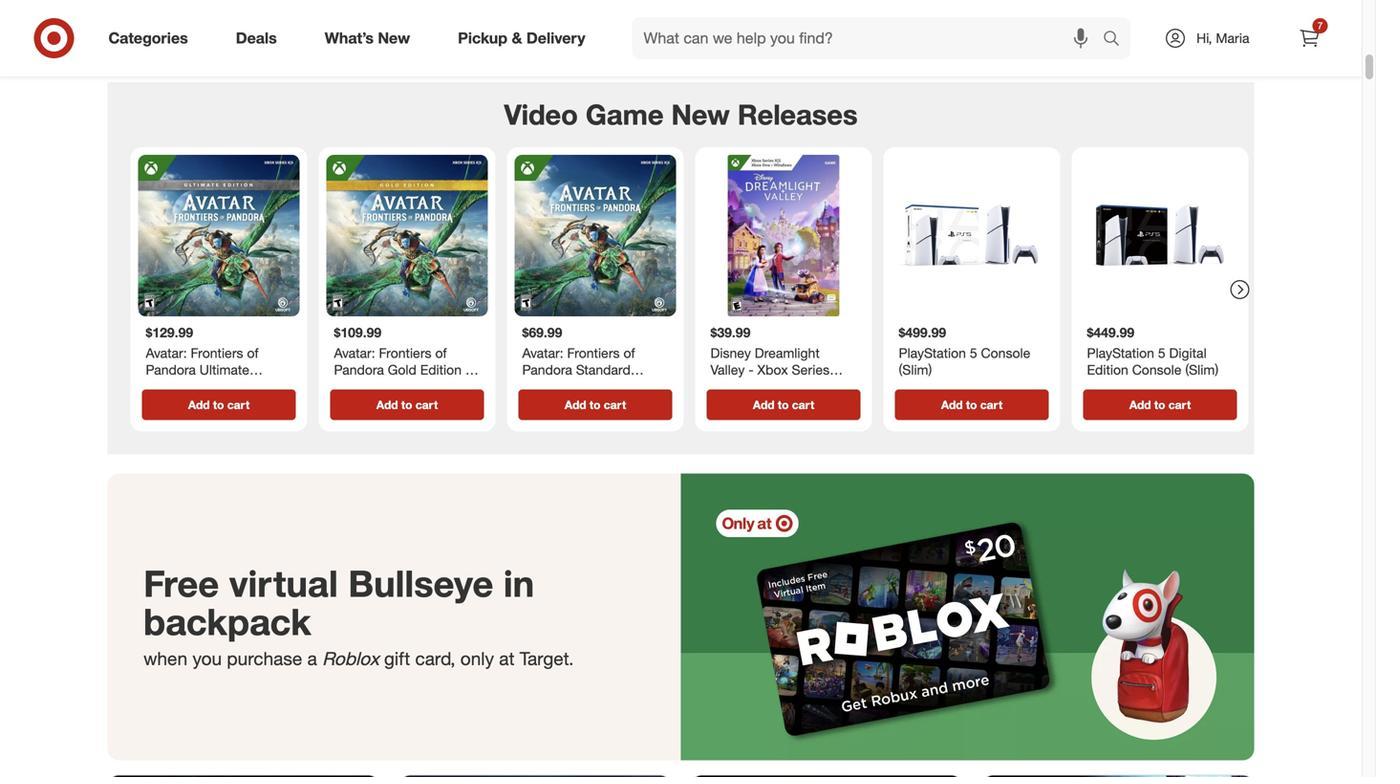 Task type: vqa. For each thing, say whether or not it's contained in the screenshot.
Filter at the top left
no



Task type: describe. For each thing, give the bounding box(es) containing it.
pickup
[[458, 29, 508, 47]]

of
[[435, 345, 447, 362]]

deals link
[[220, 17, 301, 59]]

cart for $129.99
[[227, 398, 250, 412]]

pickup & delivery
[[458, 29, 585, 47]]

pickup & delivery link
[[442, 17, 609, 59]]

search button
[[1095, 17, 1141, 63]]

one
[[769, 378, 794, 395]]

add for $69.99
[[565, 398, 586, 412]]

what's new link
[[308, 17, 434, 59]]

at
[[499, 648, 515, 670]]

$109.99
[[334, 324, 382, 341]]

what's
[[325, 29, 374, 47]]

to for $129.99
[[213, 398, 224, 412]]

7 link
[[1289, 17, 1331, 59]]

disney
[[711, 345, 751, 362]]

valley
[[711, 362, 745, 378]]

add to cart button for $449.99
[[1083, 390, 1237, 420]]

add for $129.99
[[188, 398, 210, 412]]

frontiers
[[379, 345, 432, 362]]

playstation for edition
[[1087, 345, 1155, 362]]

bullseye
[[348, 561, 493, 605]]

&
[[512, 29, 522, 47]]

hi, maria
[[1197, 30, 1250, 46]]

card,
[[415, 648, 455, 670]]

add for $449.99
[[1130, 398, 1151, 412]]

when
[[143, 648, 188, 670]]

$499.99 playstation 5 console (slim)
[[899, 324, 1031, 378]]

(slim) inside '$449.99 playstation 5 digital edition console (slim)'
[[1186, 362, 1219, 378]]

to for $449.99
[[1155, 398, 1166, 412]]

edition inside $109.99 avatar: frontiers of pandora gold edition - xbox series x|s (digital)
[[420, 362, 462, 378]]

cart for $69.99
[[604, 398, 626, 412]]

xbox inside $39.99 disney dreamlight valley - xbox series x|s/xbox one (digital)
[[758, 362, 788, 378]]

backpack
[[143, 599, 311, 644]]

you
[[193, 648, 222, 670]]

xbox inside $109.99 avatar: frontiers of pandora gold edition - xbox series x|s (digital)
[[334, 378, 365, 395]]

gift
[[384, 648, 410, 670]]

game
[[586, 97, 664, 131]]

$129.99 link
[[138, 155, 300, 386]]

deals
[[236, 29, 277, 47]]

$69.99 link
[[515, 155, 676, 386]]

playstation 5 digital edition console (slim) image
[[1080, 155, 1241, 317]]

series inside $109.99 avatar: frontiers of pandora gold edition - xbox series x|s (digital)
[[368, 378, 406, 395]]

- inside $109.99 avatar: frontiers of pandora gold edition - xbox series x|s (digital)
[[465, 362, 471, 378]]

new inside the carousel region
[[672, 97, 730, 131]]

to for $499.99
[[966, 398, 977, 412]]

x|s/xbox
[[711, 378, 766, 395]]

what's new
[[325, 29, 410, 47]]

playstation for (slim)
[[899, 345, 966, 362]]

(digital) inside $39.99 disney dreamlight valley - xbox series x|s/xbox one (digital)
[[798, 378, 843, 395]]

cart for $109.99
[[416, 398, 438, 412]]

add to cart button for $39.99
[[707, 390, 861, 420]]

categories link
[[92, 17, 212, 59]]

series inside $39.99 disney dreamlight valley - xbox series x|s/xbox one (digital)
[[792, 362, 830, 378]]

video
[[504, 97, 578, 131]]

digital
[[1169, 345, 1207, 362]]

5 for digital
[[1158, 345, 1166, 362]]



Task type: locate. For each thing, give the bounding box(es) containing it.
to for $109.99
[[401, 398, 412, 412]]

hi,
[[1197, 30, 1212, 46]]

cart
[[227, 398, 250, 412], [416, 398, 438, 412], [604, 398, 626, 412], [792, 398, 815, 412], [980, 398, 1003, 412], [1169, 398, 1191, 412]]

categories
[[108, 29, 188, 47]]

0 horizontal spatial (digital)
[[434, 378, 478, 395]]

gold
[[388, 362, 417, 378]]

edition right gold at top left
[[420, 362, 462, 378]]

add to cart button down $499.99 playstation 5 console (slim) on the top of the page
[[895, 390, 1049, 420]]

add to cart button down $129.99
[[142, 390, 296, 420]]

5 add to cart button from the left
[[895, 390, 1049, 420]]

delivery
[[527, 29, 585, 47]]

1 add from the left
[[188, 398, 210, 412]]

1 cart from the left
[[227, 398, 250, 412]]

pandora
[[334, 362, 384, 378]]

releases
[[738, 97, 858, 131]]

- inside $39.99 disney dreamlight valley - xbox series x|s/xbox one (digital)
[[749, 362, 754, 378]]

add to cart button for $499.99
[[895, 390, 1049, 420]]

dreamlight
[[755, 345, 820, 362]]

0 horizontal spatial xbox
[[334, 378, 365, 395]]

series left x|s
[[368, 378, 406, 395]]

x|s
[[410, 378, 430, 395]]

add to cart button down dreamlight
[[707, 390, 861, 420]]

(slim)
[[899, 362, 932, 378], [1186, 362, 1219, 378]]

1 5 from the left
[[970, 345, 977, 362]]

0 horizontal spatial edition
[[420, 362, 462, 378]]

2 add to cart from the left
[[376, 398, 438, 412]]

edition
[[420, 362, 462, 378], [1087, 362, 1129, 378]]

$39.99
[[711, 324, 751, 341]]

1 playstation from the left
[[899, 345, 966, 362]]

0 vertical spatial new
[[378, 29, 410, 47]]

3 add from the left
[[565, 398, 586, 412]]

add to cart button
[[142, 390, 296, 420], [330, 390, 484, 420], [519, 390, 672, 420], [707, 390, 861, 420], [895, 390, 1049, 420], [1083, 390, 1237, 420]]

4 add from the left
[[753, 398, 775, 412]]

to for $39.99
[[778, 398, 789, 412]]

$129.99
[[146, 324, 193, 341]]

3 to from the left
[[590, 398, 601, 412]]

roblox
[[322, 648, 379, 670]]

to
[[213, 398, 224, 412], [401, 398, 412, 412], [590, 398, 601, 412], [778, 398, 789, 412], [966, 398, 977, 412], [1155, 398, 1166, 412]]

$449.99
[[1087, 324, 1135, 341]]

add to cart for $129.99
[[188, 398, 250, 412]]

2 cart from the left
[[416, 398, 438, 412]]

add
[[188, 398, 210, 412], [376, 398, 398, 412], [565, 398, 586, 412], [753, 398, 775, 412], [941, 398, 963, 412], [1130, 398, 1151, 412]]

4 add to cart from the left
[[753, 398, 815, 412]]

5 to from the left
[[966, 398, 977, 412]]

5 cart from the left
[[980, 398, 1003, 412]]

3 add to cart from the left
[[565, 398, 626, 412]]

0 horizontal spatial -
[[465, 362, 471, 378]]

add to cart button for $69.99
[[519, 390, 672, 420]]

1 - from the left
[[465, 362, 471, 378]]

a
[[307, 648, 317, 670]]

add to cart button down "$69.99"
[[519, 390, 672, 420]]

2 edition from the left
[[1087, 362, 1129, 378]]

4 add to cart button from the left
[[707, 390, 861, 420]]

0 horizontal spatial series
[[368, 378, 406, 395]]

- right of
[[465, 362, 471, 378]]

1 (slim) from the left
[[899, 362, 932, 378]]

1 horizontal spatial (digital)
[[798, 378, 843, 395]]

(digital) right one
[[798, 378, 843, 395]]

0 horizontal spatial new
[[378, 29, 410, 47]]

virtual
[[229, 561, 338, 605]]

1 horizontal spatial -
[[749, 362, 754, 378]]

avatar: frontiers of pandora gold edition - xbox series x|s (digital) image
[[326, 155, 488, 317]]

only at target image
[[108, 474, 1255, 761]]

add to cart for $499.99
[[941, 398, 1003, 412]]

free
[[143, 561, 219, 605]]

6 add from the left
[[1130, 398, 1151, 412]]

5 add to cart from the left
[[941, 398, 1003, 412]]

1 horizontal spatial console
[[1132, 362, 1182, 378]]

add to cart button for $129.99
[[142, 390, 296, 420]]

1 horizontal spatial new
[[672, 97, 730, 131]]

new inside 'what's new' link
[[378, 29, 410, 47]]

avatar: frontiers of pandora ultimate edition - xbox series x|s (digital) image
[[138, 155, 300, 317]]

2 add from the left
[[376, 398, 398, 412]]

add for $109.99
[[376, 398, 398, 412]]

$69.99
[[522, 324, 562, 341]]

only
[[461, 648, 494, 670]]

1 to from the left
[[213, 398, 224, 412]]

playstation inside $499.99 playstation 5 console (slim)
[[899, 345, 966, 362]]

$39.99 disney dreamlight valley - xbox series x|s/xbox one (digital)
[[711, 324, 843, 395]]

1 horizontal spatial (slim)
[[1186, 362, 1219, 378]]

avatar: frontiers of pandora standard edition - xbox series x|s (digital) image
[[515, 155, 676, 317]]

edition inside '$449.99 playstation 5 digital edition console (slim)'
[[1087, 362, 1129, 378]]

xbox down avatar:
[[334, 378, 365, 395]]

4 to from the left
[[778, 398, 789, 412]]

xbox
[[758, 362, 788, 378], [334, 378, 365, 395]]

4 cart from the left
[[792, 398, 815, 412]]

add to cart button down gold at top left
[[330, 390, 484, 420]]

2 5 from the left
[[1158, 345, 1166, 362]]

0 horizontal spatial 5
[[970, 345, 977, 362]]

to for $69.99
[[590, 398, 601, 412]]

5 inside $499.99 playstation 5 console (slim)
[[970, 345, 977, 362]]

free virtual bullseye in backpack when you purchase a roblox gift card, only at target.
[[143, 561, 574, 670]]

6 to from the left
[[1155, 398, 1166, 412]]

cart for $499.99
[[980, 398, 1003, 412]]

add to cart for $109.99
[[376, 398, 438, 412]]

0 horizontal spatial console
[[981, 345, 1031, 362]]

2 playstation from the left
[[1087, 345, 1155, 362]]

search
[[1095, 31, 1141, 49]]

video game new releases
[[504, 97, 858, 131]]

2 - from the left
[[749, 362, 754, 378]]

console inside '$449.99 playstation 5 digital edition console (slim)'
[[1132, 362, 1182, 378]]

0 horizontal spatial (slim)
[[899, 362, 932, 378]]

2 (digital) from the left
[[798, 378, 843, 395]]

disney dreamlight valley - xbox series x|s/xbox one (digital) image
[[703, 155, 865, 317]]

(slim) inside $499.99 playstation 5 console (slim)
[[899, 362, 932, 378]]

What can we help you find? suggestions appear below search field
[[632, 17, 1108, 59]]

new right what's
[[378, 29, 410, 47]]

playstation 5 console (slim) image
[[891, 155, 1053, 317]]

0 horizontal spatial playstation
[[899, 345, 966, 362]]

3 cart from the left
[[604, 398, 626, 412]]

$109.99 avatar: frontiers of pandora gold edition - xbox series x|s (digital)
[[334, 324, 478, 395]]

maria
[[1216, 30, 1250, 46]]

1 vertical spatial new
[[672, 97, 730, 131]]

add to cart for $449.99
[[1130, 398, 1191, 412]]

add for $39.99
[[753, 398, 775, 412]]

1 horizontal spatial xbox
[[758, 362, 788, 378]]

playstation down $449.99
[[1087, 345, 1155, 362]]

1 (digital) from the left
[[434, 378, 478, 395]]

5 inside '$449.99 playstation 5 digital edition console (slim)'
[[1158, 345, 1166, 362]]

$499.99
[[899, 324, 946, 341]]

5 add from the left
[[941, 398, 963, 412]]

7
[[1318, 20, 1323, 32]]

(digital)
[[434, 378, 478, 395], [798, 378, 843, 395]]

1 horizontal spatial playstation
[[1087, 345, 1155, 362]]

series right x|s/xbox
[[792, 362, 830, 378]]

new
[[378, 29, 410, 47], [672, 97, 730, 131]]

1 edition from the left
[[420, 362, 462, 378]]

cart for $39.99
[[792, 398, 815, 412]]

target.
[[520, 648, 574, 670]]

add to cart for $39.99
[[753, 398, 815, 412]]

new right the game
[[672, 97, 730, 131]]

2 add to cart button from the left
[[330, 390, 484, 420]]

- right the "valley"
[[749, 362, 754, 378]]

3 add to cart button from the left
[[519, 390, 672, 420]]

add to cart for $69.99
[[565, 398, 626, 412]]

6 add to cart from the left
[[1130, 398, 1191, 412]]

6 add to cart button from the left
[[1083, 390, 1237, 420]]

5
[[970, 345, 977, 362], [1158, 345, 1166, 362]]

2 to from the left
[[401, 398, 412, 412]]

console inside $499.99 playstation 5 console (slim)
[[981, 345, 1031, 362]]

1 horizontal spatial 5
[[1158, 345, 1166, 362]]

cart for $449.99
[[1169, 398, 1191, 412]]

add to cart button down '$449.99 playstation 5 digital edition console (slim)'
[[1083, 390, 1237, 420]]

playstation down $499.99
[[899, 345, 966, 362]]

series
[[792, 362, 830, 378], [368, 378, 406, 395]]

1 horizontal spatial series
[[792, 362, 830, 378]]

playstation
[[899, 345, 966, 362], [1087, 345, 1155, 362]]

add to cart button for $109.99
[[330, 390, 484, 420]]

xbox right the "valley"
[[758, 362, 788, 378]]

edition down $449.99
[[1087, 362, 1129, 378]]

-
[[465, 362, 471, 378], [749, 362, 754, 378]]

6 cart from the left
[[1169, 398, 1191, 412]]

add for $499.99
[[941, 398, 963, 412]]

in
[[504, 561, 535, 605]]

(digital) inside $109.99 avatar: frontiers of pandora gold edition - xbox series x|s (digital)
[[434, 378, 478, 395]]

1 add to cart button from the left
[[142, 390, 296, 420]]

add to cart
[[188, 398, 250, 412], [376, 398, 438, 412], [565, 398, 626, 412], [753, 398, 815, 412], [941, 398, 1003, 412], [1130, 398, 1191, 412]]

(digital) right x|s
[[434, 378, 478, 395]]

console
[[981, 345, 1031, 362], [1132, 362, 1182, 378]]

purchase
[[227, 648, 302, 670]]

1 horizontal spatial edition
[[1087, 362, 1129, 378]]

avatar:
[[334, 345, 375, 362]]

1 add to cart from the left
[[188, 398, 250, 412]]

carousel region
[[108, 82, 1255, 474]]

$449.99 playstation 5 digital edition console (slim)
[[1087, 324, 1219, 378]]

playstation inside '$449.99 playstation 5 digital edition console (slim)'
[[1087, 345, 1155, 362]]

5 for console
[[970, 345, 977, 362]]

2 (slim) from the left
[[1186, 362, 1219, 378]]



